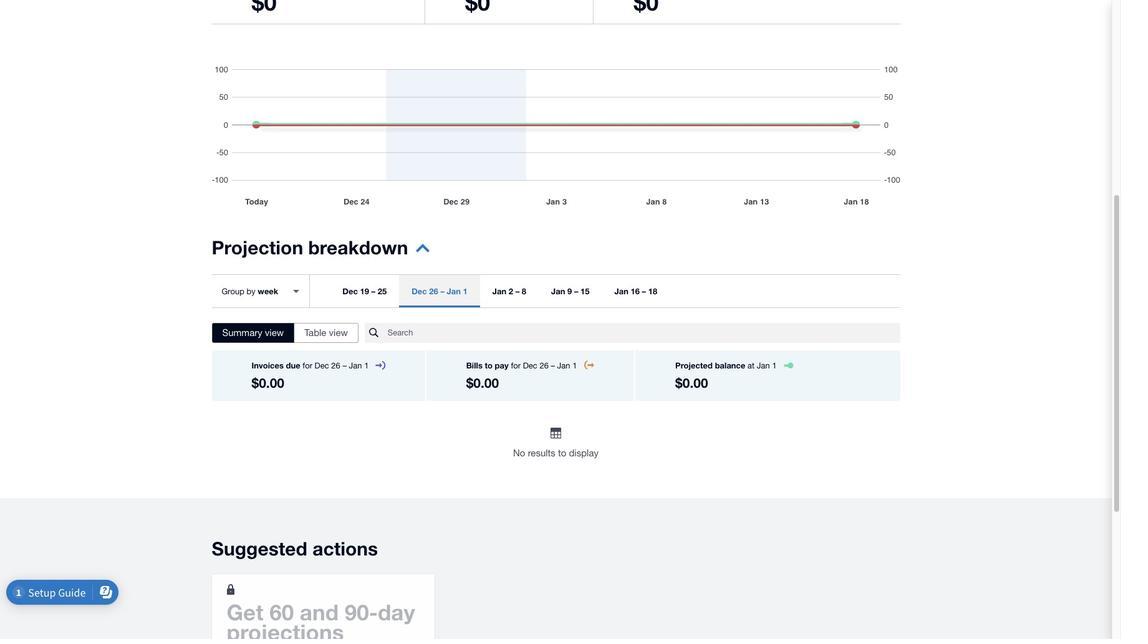 Task type: locate. For each thing, give the bounding box(es) containing it.
– left the 8
[[516, 286, 520, 296]]

2 horizontal spatial $0.00
[[676, 376, 709, 391]]

for inside bills to pay for dec 26 – jan 1 $0.00
[[511, 361, 521, 371]]

dec inside invoices due for dec 26 – jan 1 $0.00
[[315, 361, 329, 371]]

view right 'summary'
[[265, 328, 284, 338]]

$0.00 down projected
[[676, 376, 709, 391]]

26
[[430, 286, 439, 296], [332, 361, 341, 371], [540, 361, 549, 371]]

$0.00 down bills
[[467, 376, 499, 391]]

0 vertical spatial to
[[485, 361, 493, 371]]

jan left jan 2 – 8
[[447, 286, 461, 296]]

25
[[378, 286, 387, 296]]

jan left 9
[[552, 286, 566, 296]]

$0.00 down invoices
[[252, 376, 285, 391]]

day
[[378, 600, 415, 626]]

– left '25'
[[372, 286, 376, 296]]

jan right at
[[757, 361, 770, 371]]

bills
[[467, 361, 483, 371]]

for
[[303, 361, 313, 371], [511, 361, 521, 371]]

dec
[[343, 286, 358, 296], [412, 286, 427, 296], [315, 361, 329, 371], [523, 361, 538, 371]]

15
[[581, 286, 590, 296]]

1 inside bills to pay for dec 26 – jan 1 $0.00
[[573, 361, 577, 371]]

view
[[265, 328, 284, 338], [329, 328, 348, 338]]

for right pay
[[511, 361, 521, 371]]

2 view from the left
[[329, 328, 348, 338]]

– right '25'
[[441, 286, 445, 296]]

1 inside projected balance at jan 1
[[773, 361, 777, 371]]

no
[[514, 448, 526, 459]]

get
[[227, 600, 264, 626]]

1 horizontal spatial for
[[511, 361, 521, 371]]

to right 'results'
[[558, 448, 567, 459]]

balance
[[715, 361, 746, 371]]

and
[[300, 600, 339, 626]]

0 horizontal spatial for
[[303, 361, 313, 371]]

0 horizontal spatial to
[[485, 361, 493, 371]]

view right table
[[329, 328, 348, 338]]

1 horizontal spatial view
[[329, 328, 348, 338]]

jan inside invoices due for dec 26 – jan 1 $0.00
[[349, 361, 362, 371]]

26 right '25'
[[430, 286, 439, 296]]

1 horizontal spatial $0.00
[[467, 376, 499, 391]]

90-
[[345, 600, 378, 626]]

– for jan
[[441, 286, 445, 296]]

– inside bills to pay for dec 26 – jan 1 $0.00
[[551, 361, 555, 371]]

2 $0.00 from the left
[[467, 376, 499, 391]]

view for summary view
[[265, 328, 284, 338]]

group by week
[[222, 286, 278, 296]]

– inside invoices due for dec 26 – jan 1 $0.00
[[343, 361, 347, 371]]

dec right '25'
[[412, 286, 427, 296]]

26 down table view
[[332, 361, 341, 371]]

actions
[[313, 538, 378, 560]]

– down table view
[[343, 361, 347, 371]]

8
[[522, 286, 527, 296]]

projected balance at jan 1
[[676, 361, 777, 371]]

–
[[372, 286, 376, 296], [441, 286, 445, 296], [516, 286, 520, 296], [575, 286, 579, 296], [642, 286, 647, 296], [343, 361, 347, 371], [551, 361, 555, 371]]

1 vertical spatial to
[[558, 448, 567, 459]]

1 view from the left
[[265, 328, 284, 338]]

jan right pay
[[558, 361, 571, 371]]

Search for a document search field
[[388, 323, 901, 344]]

suggested actions
[[212, 538, 378, 560]]

get 60 and 90-day projections
[[227, 600, 415, 640]]

at
[[748, 361, 755, 371]]

1 for from the left
[[303, 361, 313, 371]]

jan 16 – 18
[[615, 286, 658, 296]]

0 horizontal spatial view
[[265, 328, 284, 338]]

jan
[[447, 286, 461, 296], [493, 286, 507, 296], [552, 286, 566, 296], [615, 286, 629, 296], [349, 361, 362, 371], [558, 361, 571, 371], [757, 361, 770, 371]]

16
[[631, 286, 640, 296]]

– left 18
[[642, 286, 647, 296]]

view for table view
[[329, 328, 348, 338]]

dec right the due
[[315, 361, 329, 371]]

due
[[286, 361, 301, 371]]

jan 2 – 8
[[493, 286, 527, 296]]

summary view
[[222, 328, 284, 338]]

1
[[463, 286, 468, 296], [365, 361, 369, 371], [573, 361, 577, 371], [773, 361, 777, 371]]

2 for from the left
[[511, 361, 521, 371]]

26 right pay
[[540, 361, 549, 371]]

to
[[485, 361, 493, 371], [558, 448, 567, 459]]

– right 9
[[575, 286, 579, 296]]

2 horizontal spatial 26
[[540, 361, 549, 371]]

to inside bills to pay for dec 26 – jan 1 $0.00
[[485, 361, 493, 371]]

to left pay
[[485, 361, 493, 371]]

0 horizontal spatial 26
[[332, 361, 341, 371]]

for right the due
[[303, 361, 313, 371]]

0 horizontal spatial $0.00
[[252, 376, 285, 391]]

dec 26 – jan 1
[[412, 286, 468, 296]]

1 $0.00 from the left
[[252, 376, 285, 391]]

26 inside invoices due for dec 26 – jan 1 $0.00
[[332, 361, 341, 371]]

projection
[[212, 236, 303, 259]]

dec right pay
[[523, 361, 538, 371]]

jan right the due
[[349, 361, 362, 371]]

$0.00
[[252, 376, 285, 391], [467, 376, 499, 391], [676, 376, 709, 391]]

– right pay
[[551, 361, 555, 371]]

19
[[360, 286, 369, 296]]



Task type: vqa. For each thing, say whether or not it's contained in the screenshot.
Dec
yes



Task type: describe. For each thing, give the bounding box(es) containing it.
jan inside projected balance at jan 1
[[757, 361, 770, 371]]

suggested
[[212, 538, 308, 560]]

jan left 2
[[493, 286, 507, 296]]

projection breakdown
[[212, 236, 408, 259]]

no results to display
[[514, 448, 599, 459]]

dec inside bills to pay for dec 26 – jan 1 $0.00
[[523, 361, 538, 371]]

1 horizontal spatial to
[[558, 448, 567, 459]]

by
[[247, 287, 256, 296]]

jan inside bills to pay for dec 26 – jan 1 $0.00
[[558, 361, 571, 371]]

projection breakdown button
[[212, 236, 430, 267]]

table
[[305, 328, 327, 338]]

$0.00 inside bills to pay for dec 26 – jan 1 $0.00
[[467, 376, 499, 391]]

– for 18
[[642, 286, 647, 296]]

60
[[270, 600, 294, 626]]

group
[[222, 287, 245, 296]]

projection breakdown view option group
[[212, 323, 359, 343]]

18
[[649, 286, 658, 296]]

2
[[509, 286, 514, 296]]

pay
[[495, 361, 509, 371]]

bills to pay for dec 26 – jan 1 $0.00
[[467, 361, 577, 391]]

9
[[568, 286, 572, 296]]

projected
[[676, 361, 713, 371]]

invoices
[[252, 361, 284, 371]]

dec left 19
[[343, 286, 358, 296]]

1 inside invoices due for dec 26 – jan 1 $0.00
[[365, 361, 369, 371]]

invoices due for dec 26 – jan 1 $0.00
[[252, 361, 369, 391]]

projections
[[227, 619, 344, 640]]

– for 25
[[372, 286, 376, 296]]

results
[[528, 448, 556, 459]]

1 horizontal spatial 26
[[430, 286, 439, 296]]

– for 8
[[516, 286, 520, 296]]

jan 9 – 15
[[552, 286, 590, 296]]

breakdown
[[309, 236, 408, 259]]

display
[[569, 448, 599, 459]]

jan left the 16
[[615, 286, 629, 296]]

for inside invoices due for dec 26 – jan 1 $0.00
[[303, 361, 313, 371]]

dec 19 – 25
[[343, 286, 387, 296]]

week
[[258, 286, 278, 296]]

table view
[[305, 328, 348, 338]]

26 inside bills to pay for dec 26 – jan 1 $0.00
[[540, 361, 549, 371]]

summary
[[222, 328, 263, 338]]

$0.00 inside invoices due for dec 26 – jan 1 $0.00
[[252, 376, 285, 391]]

– for 15
[[575, 286, 579, 296]]

3 $0.00 from the left
[[676, 376, 709, 391]]



